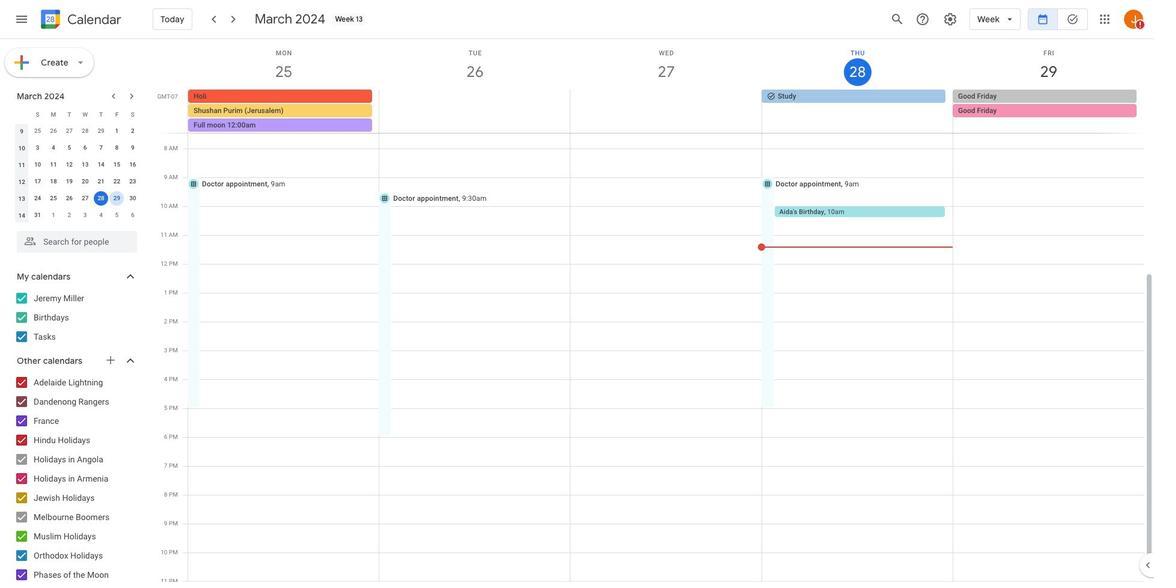 Task type: locate. For each thing, give the bounding box(es) containing it.
column header inside march 2024 'grid'
[[14, 106, 30, 123]]

april 2 element
[[62, 208, 77, 223]]

28, today element
[[94, 191, 108, 206]]

9 element
[[126, 141, 140, 155]]

27 element
[[78, 191, 92, 206]]

grid
[[154, 39, 1155, 582]]

7 element
[[94, 141, 108, 155]]

heading inside calendar 'element'
[[65, 12, 121, 27]]

february 26 element
[[46, 124, 61, 138]]

22 element
[[110, 174, 124, 189]]

6 element
[[78, 141, 92, 155]]

april 6 element
[[126, 208, 140, 223]]

None search field
[[0, 226, 149, 253]]

8 element
[[110, 141, 124, 155]]

cell
[[188, 90, 380, 133], [380, 90, 571, 133], [571, 90, 762, 133], [953, 90, 1145, 133], [93, 190, 109, 207], [109, 190, 125, 207]]

heading
[[65, 12, 121, 27]]

11 element
[[46, 158, 61, 172]]

column header
[[14, 106, 30, 123]]

20 element
[[78, 174, 92, 189]]

april 5 element
[[110, 208, 124, 223]]

settings menu image
[[944, 12, 958, 26]]

april 4 element
[[94, 208, 108, 223]]

march 2024 grid
[[11, 106, 141, 224]]

2 element
[[126, 124, 140, 138]]

row
[[183, 90, 1155, 133], [14, 106, 141, 123], [14, 123, 141, 140], [14, 140, 141, 156], [14, 156, 141, 173], [14, 173, 141, 190], [14, 190, 141, 207], [14, 207, 141, 224]]

my calendars list
[[2, 289, 149, 346]]

other calendars list
[[2, 373, 149, 582]]

row group
[[14, 123, 141, 224]]

15 element
[[110, 158, 124, 172]]



Task type: vqa. For each thing, say whether or not it's contained in the screenshot.
January
no



Task type: describe. For each thing, give the bounding box(es) containing it.
main drawer image
[[14, 12, 29, 26]]

february 28 element
[[78, 124, 92, 138]]

26 element
[[62, 191, 77, 206]]

april 1 element
[[46, 208, 61, 223]]

16 element
[[126, 158, 140, 172]]

february 27 element
[[62, 124, 77, 138]]

4 element
[[46, 141, 61, 155]]

13 element
[[78, 158, 92, 172]]

1 element
[[110, 124, 124, 138]]

19 element
[[62, 174, 77, 189]]

calendar element
[[38, 7, 121, 34]]

5 element
[[62, 141, 77, 155]]

february 25 element
[[30, 124, 45, 138]]

14 element
[[94, 158, 108, 172]]

february 29 element
[[94, 124, 108, 138]]

31 element
[[30, 208, 45, 223]]

april 3 element
[[78, 208, 92, 223]]

17 element
[[30, 174, 45, 189]]

10 element
[[30, 158, 45, 172]]

23 element
[[126, 174, 140, 189]]

25 element
[[46, 191, 61, 206]]

30 element
[[126, 191, 140, 206]]

24 element
[[30, 191, 45, 206]]

29 element
[[110, 191, 124, 206]]

12 element
[[62, 158, 77, 172]]

row group inside march 2024 'grid'
[[14, 123, 141, 224]]

3 element
[[30, 141, 45, 155]]

18 element
[[46, 174, 61, 189]]

21 element
[[94, 174, 108, 189]]



